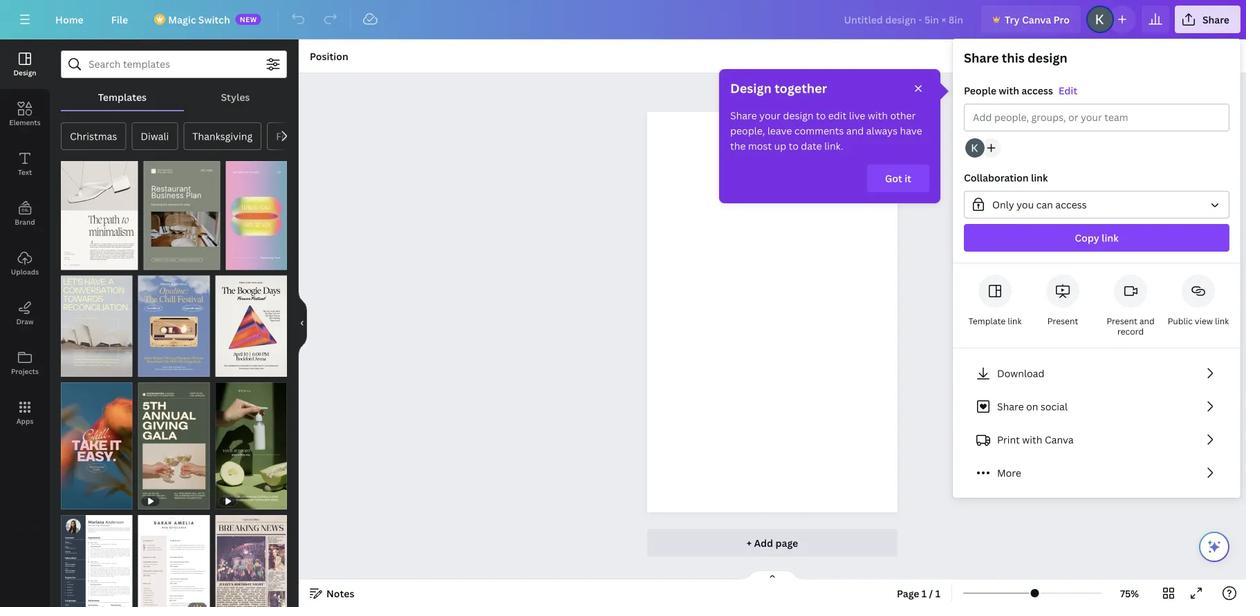 Task type: locate. For each thing, give the bounding box(es) containing it.
notes
[[326, 587, 354, 600]]

design up your
[[730, 80, 772, 97]]

with up always
[[868, 109, 888, 122]]

and inside present and record
[[1140, 315, 1155, 327]]

canva right try
[[1022, 13, 1052, 26]]

switch
[[198, 13, 230, 26]]

present inside present and record
[[1107, 315, 1138, 327]]

with right people at the right top of page
[[999, 84, 1020, 97]]

design right this
[[1028, 49, 1068, 66]]

1 horizontal spatial with
[[999, 84, 1020, 97]]

have
[[900, 124, 923, 137]]

75%
[[1121, 587, 1139, 600]]

access right can
[[1056, 198, 1087, 211]]

1 left 15
[[150, 257, 154, 266]]

ivory red pink 80s aesthetic music portrait trending poster image
[[215, 275, 287, 377]]

black vintage newspaper birthday party poster group
[[215, 507, 287, 607]]

sky blue gold white 80s aesthetic music portrait trending portrait poster image
[[138, 275, 210, 377]]

+ add page button
[[647, 529, 898, 557]]

restaurant business plan in green white minimal corporate style group
[[143, 153, 220, 270]]

1 horizontal spatial access
[[1056, 198, 1087, 211]]

1 vertical spatial design
[[783, 109, 814, 122]]

of for 2
[[74, 257, 84, 266]]

1 vertical spatial with
[[868, 109, 888, 122]]

link up only you can access
[[1031, 171, 1048, 184]]

with right 'print'
[[1023, 433, 1043, 446]]

0 horizontal spatial of
[[74, 257, 84, 266]]

0 horizontal spatial design
[[13, 68, 36, 77]]

print
[[997, 433, 1020, 446]]

Design title text field
[[833, 6, 976, 33]]

link
[[1031, 171, 1048, 184], [1102, 231, 1119, 245], [1008, 315, 1022, 327], [1215, 315, 1229, 327]]

and
[[846, 124, 864, 137], [1140, 315, 1155, 327]]

sky blue gold white 80s aesthetic music portrait trending portrait poster group
[[138, 267, 210, 377]]

design inside group
[[1028, 49, 1068, 66]]

0 horizontal spatial present
[[1048, 315, 1079, 327]]

and left public
[[1140, 315, 1155, 327]]

copy
[[1075, 231, 1100, 245]]

share inside group
[[964, 49, 999, 66]]

with inside share this design group
[[999, 84, 1020, 97]]

0 vertical spatial design
[[13, 68, 36, 77]]

link for copy link
[[1102, 231, 1119, 245]]

only you can access
[[993, 198, 1087, 211]]

of
[[74, 257, 84, 266], [156, 257, 167, 266]]

more
[[997, 467, 1022, 480]]

share for share on social
[[997, 400, 1024, 413]]

link inside button
[[1102, 231, 1119, 245]]

collaboration
[[964, 171, 1029, 184]]

link right template
[[1008, 315, 1022, 327]]

1 vertical spatial design
[[730, 80, 772, 97]]

1 of from the left
[[74, 257, 84, 266]]

page
[[776, 536, 798, 550]]

to up comments
[[816, 109, 826, 122]]

Only you can access button
[[964, 191, 1230, 219]]

1 present from the left
[[1048, 315, 1079, 327]]

christmas button
[[61, 122, 126, 150]]

1 vertical spatial canva
[[1045, 433, 1074, 446]]

and inside share your design to edit live with other people, leave comments and always have the most up to date link.
[[846, 124, 864, 137]]

design together
[[730, 80, 827, 97]]

of left 15
[[156, 257, 167, 266]]

of inside restaurant business plan in green white minimal corporate style group
[[156, 257, 167, 266]]

got it button
[[867, 165, 930, 192]]

you
[[1017, 198, 1034, 211]]

1 left 2
[[68, 257, 72, 266]]

design inside button
[[13, 68, 36, 77]]

present for present and record
[[1107, 315, 1138, 327]]

15
[[169, 257, 177, 266]]

to
[[816, 109, 826, 122], [789, 139, 799, 153]]

and down live
[[846, 124, 864, 137]]

of left 2
[[74, 257, 84, 266]]

pro
[[1054, 13, 1070, 26]]

1 horizontal spatial design
[[1028, 49, 1068, 66]]

print with canva button
[[964, 426, 1230, 454]]

access left edit button
[[1022, 84, 1053, 97]]

present and record
[[1107, 315, 1155, 337]]

0 vertical spatial access
[[1022, 84, 1053, 97]]

design
[[13, 68, 36, 77], [730, 80, 772, 97]]

with inside button
[[1023, 433, 1043, 446]]

/
[[929, 587, 933, 600]]

templates button
[[61, 84, 184, 110]]

0 vertical spatial design
[[1028, 49, 1068, 66]]

try canva pro button
[[982, 6, 1081, 33]]

copy link
[[1075, 231, 1119, 245]]

draw
[[16, 317, 34, 326]]

0 horizontal spatial with
[[868, 109, 888, 122]]

try canva pro
[[1005, 13, 1070, 26]]

1 right /
[[936, 587, 941, 600]]

gold turquoise pink tactile psychedelic peaceful awareness quotes square psychedelic instagram story image
[[226, 161, 287, 270]]

uploads button
[[0, 239, 50, 288]]

add
[[754, 536, 773, 550]]

canva inside "try canva pro" button
[[1022, 13, 1052, 26]]

of inside the cream black refined luxe elegant article page a4 document group
[[74, 257, 84, 266]]

2 of from the left
[[156, 257, 167, 266]]

1 vertical spatial and
[[1140, 315, 1155, 327]]

share inside share your design to edit live with other people, leave comments and always have the most up to date link.
[[730, 109, 757, 122]]

0 vertical spatial and
[[846, 124, 864, 137]]

apps
[[16, 416, 33, 426]]

+
[[747, 536, 752, 550]]

share inside button
[[997, 400, 1024, 413]]

design for design together
[[730, 80, 772, 97]]

black white minimalist cv resume image
[[61, 515, 133, 607]]

link for template link
[[1008, 315, 1022, 327]]

design up the leave
[[783, 109, 814, 122]]

design up elements button
[[13, 68, 36, 77]]

design for design
[[13, 68, 36, 77]]

got it
[[885, 172, 912, 185]]

2 present from the left
[[1107, 315, 1138, 327]]

edit button
[[1059, 83, 1078, 98]]

0 vertical spatial to
[[816, 109, 826, 122]]

text button
[[0, 139, 50, 189]]

diwali
[[141, 130, 169, 143]]

present
[[1048, 315, 1079, 327], [1107, 315, 1138, 327]]

template
[[969, 315, 1006, 327]]

share on social
[[997, 400, 1068, 413]]

page
[[897, 587, 920, 600]]

share on social button
[[964, 393, 1230, 421]]

link right copy
[[1102, 231, 1119, 245]]

design for this
[[1028, 49, 1068, 66]]

1 horizontal spatial present
[[1107, 315, 1138, 327]]

2 horizontal spatial with
[[1023, 433, 1043, 446]]

with
[[999, 84, 1020, 97], [868, 109, 888, 122], [1023, 433, 1043, 446]]

apps button
[[0, 388, 50, 438]]

copy link button
[[964, 224, 1230, 252]]

design
[[1028, 49, 1068, 66], [783, 109, 814, 122]]

1 horizontal spatial to
[[816, 109, 826, 122]]

canva inside print with canva button
[[1045, 433, 1074, 446]]

this
[[1002, 49, 1025, 66]]

share for share
[[1203, 13, 1230, 26]]

share inside dropdown button
[[1203, 13, 1230, 26]]

0 vertical spatial canva
[[1022, 13, 1052, 26]]

1 inside restaurant business plan in green white minimal corporate style group
[[150, 257, 154, 266]]

share for share this design
[[964, 49, 999, 66]]

1 horizontal spatial and
[[1140, 315, 1155, 327]]

magic
[[168, 13, 196, 26]]

list
[[964, 360, 1230, 487]]

0 vertical spatial with
[[999, 84, 1020, 97]]

share
[[1203, 13, 1230, 26], [964, 49, 999, 66], [730, 109, 757, 122], [997, 400, 1024, 413]]

2 vertical spatial with
[[1023, 433, 1043, 446]]

template link
[[969, 315, 1022, 327]]

access
[[1022, 84, 1053, 97], [1056, 198, 1087, 211]]

new
[[240, 15, 257, 24]]

with for people
[[999, 84, 1020, 97]]

most
[[748, 139, 772, 153]]

1 horizontal spatial of
[[156, 257, 167, 266]]

1 horizontal spatial design
[[730, 80, 772, 97]]

1 vertical spatial access
[[1056, 198, 1087, 211]]

canva down social
[[1045, 433, 1074, 446]]

0 horizontal spatial design
[[783, 109, 814, 122]]

1 of 2
[[68, 257, 90, 266]]

Add people, groups, or your team text field
[[973, 104, 1221, 131]]

0 horizontal spatial to
[[789, 139, 799, 153]]

thanksgiving
[[192, 130, 253, 143]]

0 horizontal spatial and
[[846, 124, 864, 137]]

to right the up
[[789, 139, 799, 153]]

design inside share your design to edit live with other people, leave comments and always have the most up to date link.
[[783, 109, 814, 122]]

comments
[[795, 124, 844, 137]]



Task type: vqa. For each thing, say whether or not it's contained in the screenshot.
1
yes



Task type: describe. For each thing, give the bounding box(es) containing it.
uploads
[[11, 267, 39, 276]]

food
[[276, 130, 300, 143]]

design for your
[[783, 109, 814, 122]]

thanksgiving button
[[183, 122, 262, 150]]

social
[[1041, 400, 1068, 413]]

public view link
[[1168, 315, 1229, 327]]

+ add page
[[747, 536, 798, 550]]

templates
[[98, 90, 147, 103]]

date
[[801, 139, 822, 153]]

position button
[[304, 45, 354, 67]]

on
[[1027, 400, 1039, 413]]

together
[[775, 80, 827, 97]]

show pages image
[[739, 570, 806, 581]]

jan 26 cultural appreciation poster in light yellow light blue photocentric style image
[[61, 275, 133, 377]]

people
[[964, 84, 997, 97]]

edit
[[1059, 84, 1078, 97]]

present for present
[[1048, 315, 1079, 327]]

dark green white photocentric neutral clean beauty brands sustainable beauty your story group
[[215, 374, 287, 510]]

print with canva
[[997, 433, 1074, 446]]

elegant minimalist cv resume group
[[138, 507, 210, 607]]

live
[[849, 109, 866, 122]]

brand
[[15, 217, 35, 227]]

hide image
[[298, 290, 307, 357]]

people with access edit
[[964, 84, 1078, 97]]

projects
[[11, 367, 39, 376]]

collaboration link
[[964, 171, 1048, 184]]

link right the view
[[1215, 315, 1229, 327]]

home
[[55, 13, 84, 26]]

other
[[891, 109, 916, 122]]

got
[[885, 172, 903, 185]]

side panel tab list
[[0, 39, 50, 438]]

view
[[1195, 315, 1213, 327]]

main menu bar
[[0, 0, 1246, 39]]

christmas
[[70, 130, 117, 143]]

denim blue scarlet pink experimental type anxiety-calming motivational phone wallpaper group
[[61, 374, 133, 510]]

text
[[18, 167, 32, 177]]

1 inside the cream black refined luxe elegant article page a4 document group
[[68, 257, 72, 266]]

with inside share your design to edit live with other people, leave comments and always have the most up to date link.
[[868, 109, 888, 122]]

0 horizontal spatial access
[[1022, 84, 1053, 97]]

page 1 / 1
[[897, 587, 941, 600]]

try
[[1005, 13, 1020, 26]]

only
[[993, 198, 1015, 211]]

ivory red pink 80s aesthetic music portrait trending poster group
[[215, 267, 287, 377]]

black white minimalist cv resume group
[[61, 507, 133, 607]]

projects button
[[0, 338, 50, 388]]

food button
[[267, 122, 309, 150]]

access inside button
[[1056, 198, 1087, 211]]

always
[[866, 124, 898, 137]]

with for print
[[1023, 433, 1043, 446]]

diwali button
[[132, 122, 178, 150]]

elegant minimalist cv resume image
[[138, 515, 210, 607]]

1 left /
[[922, 587, 927, 600]]

cream black refined luxe elegant article page a4 document group
[[61, 153, 138, 270]]

2
[[86, 257, 90, 266]]

share your design to edit live with other people, leave comments and always have the most up to date link.
[[730, 109, 923, 153]]

styles
[[221, 90, 250, 103]]

download button
[[964, 360, 1230, 387]]

more button
[[964, 459, 1230, 487]]

notes button
[[304, 582, 360, 605]]

gold turquoise pink tactile psychedelic peaceful awareness quotes square psychedelic instagram story group
[[226, 153, 287, 270]]

share for share your design to edit live with other people, leave comments and always have the most up to date link.
[[730, 109, 757, 122]]

download
[[997, 367, 1045, 380]]

black vintage newspaper birthday party poster image
[[215, 515, 287, 607]]

people,
[[730, 124, 765, 137]]

magic switch
[[168, 13, 230, 26]]

edit
[[828, 109, 847, 122]]

link.
[[825, 139, 844, 153]]

charity gala your story in dark green light yellow classy minimalist style group
[[138, 374, 210, 510]]

share this design
[[964, 49, 1068, 66]]

the
[[730, 139, 746, 153]]

elements
[[9, 118, 41, 127]]

your
[[760, 109, 781, 122]]

canva assistant image
[[1206, 539, 1223, 555]]

jan 26 cultural appreciation poster in light yellow light blue photocentric style group
[[61, 267, 133, 377]]

brand button
[[0, 189, 50, 239]]

Search templates search field
[[89, 51, 259, 77]]

home link
[[44, 6, 95, 33]]

share button
[[1175, 6, 1241, 33]]

styles button
[[184, 84, 287, 110]]

design button
[[0, 39, 50, 89]]

draw button
[[0, 288, 50, 338]]

of for 15
[[156, 257, 167, 266]]

file
[[111, 13, 128, 26]]

link for collaboration link
[[1031, 171, 1048, 184]]

position
[[310, 49, 348, 63]]

75% button
[[1107, 582, 1152, 605]]

up
[[774, 139, 787, 153]]

1 vertical spatial to
[[789, 139, 799, 153]]

share this design group
[[953, 49, 1241, 264]]

record
[[1118, 326, 1144, 337]]

can
[[1037, 198, 1053, 211]]

list containing download
[[964, 360, 1230, 487]]

file button
[[100, 6, 139, 33]]

denim blue scarlet pink experimental type anxiety-calming motivational phone wallpaper image
[[61, 382, 133, 510]]

elements button
[[0, 89, 50, 139]]



